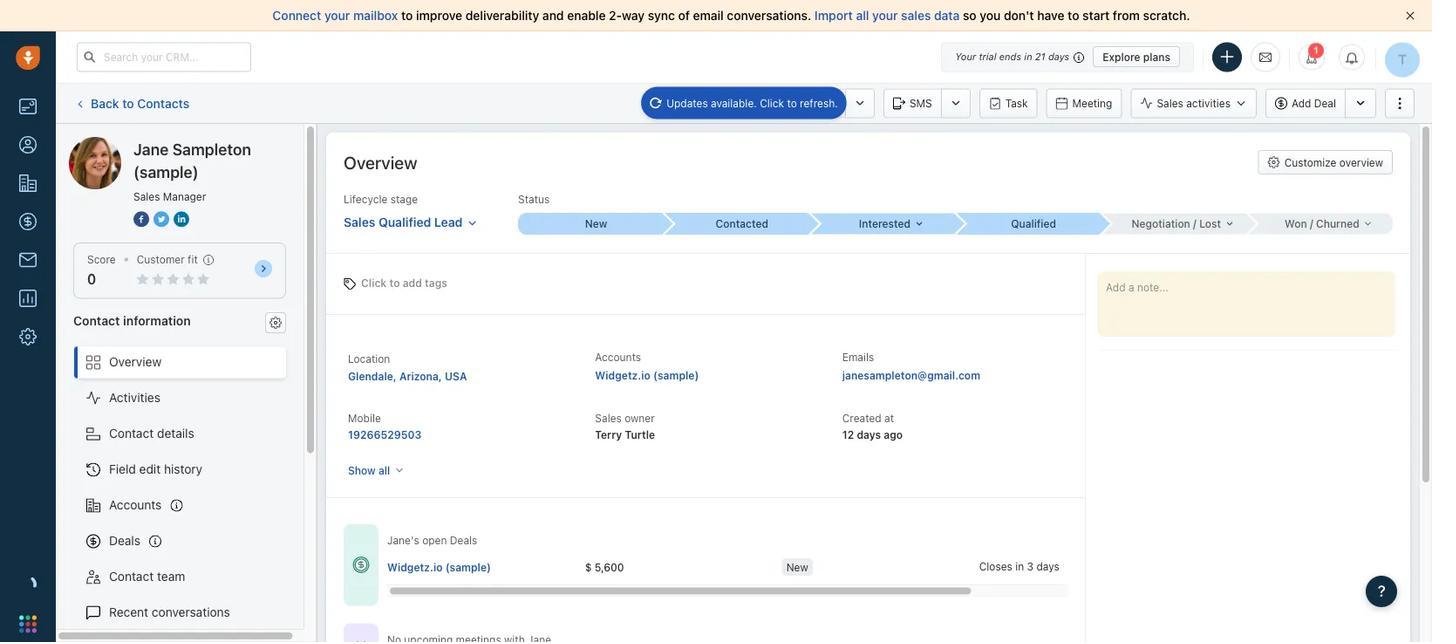 Task type: locate. For each thing, give the bounding box(es) containing it.
jane sampleton (sample) up manager
[[134, 140, 251, 181]]

19266529503 link
[[348, 429, 422, 441]]

back to contacts
[[91, 96, 190, 110]]

back
[[91, 96, 119, 110]]

12
[[843, 429, 854, 441]]

your left sales
[[873, 8, 898, 23]]

1 horizontal spatial widgetz.io (sample) link
[[595, 369, 699, 381]]

deals up contact team at left bottom
[[109, 534, 141, 548]]

in
[[1025, 51, 1033, 62], [1016, 560, 1025, 572]]

0 vertical spatial all
[[856, 8, 870, 23]]

2 / from the left
[[1311, 218, 1314, 230]]

won / churned link
[[1248, 213, 1394, 234]]

sales up facebook circled image
[[134, 190, 160, 202]]

to inside updates available. click to refresh. link
[[787, 97, 797, 109]]

start
[[1083, 8, 1110, 23]]

(sample) inside "accounts widgetz.io (sample)"
[[654, 369, 699, 381]]

0 vertical spatial widgetz.io (sample) link
[[595, 369, 699, 381]]

1 vertical spatial in
[[1016, 560, 1025, 572]]

deals right open
[[450, 535, 478, 547]]

contacted link
[[664, 213, 810, 235]]

days for closes in 3 days
[[1037, 560, 1060, 572]]

jane sampleton (sample) down contacts
[[104, 137, 247, 151]]

contact down 0 "button"
[[73, 313, 120, 327]]

accounts up owner
[[595, 351, 642, 363]]

refresh.
[[800, 97, 838, 109]]

contact details
[[109, 426, 194, 441]]

0 vertical spatial accounts
[[595, 351, 642, 363]]

(sample) inside jane sampleton (sample)
[[134, 162, 199, 181]]

trial
[[979, 51, 997, 62]]

/ inside button
[[1194, 218, 1197, 230]]

contact for contact details
[[109, 426, 154, 441]]

edit
[[139, 462, 161, 477]]

1 / from the left
[[1194, 218, 1197, 230]]

janesampleton@gmail.com
[[843, 369, 981, 381]]

stage
[[391, 193, 418, 206]]

back to contacts link
[[73, 90, 190, 117]]

widgetz.io (sample) link up owner
[[595, 369, 699, 381]]

5,600
[[595, 560, 624, 573]]

contact down 'activities'
[[109, 426, 154, 441]]

2 vertical spatial contact
[[109, 569, 154, 584]]

0 horizontal spatial click
[[361, 277, 387, 289]]

1 vertical spatial days
[[857, 429, 881, 441]]

email
[[693, 8, 724, 23]]

0 horizontal spatial accounts
[[109, 498, 162, 512]]

0 vertical spatial overview
[[344, 152, 417, 172]]

don't
[[1004, 8, 1035, 23]]

1 vertical spatial widgetz.io
[[387, 560, 443, 573]]

widgetz.io (sample) link down open
[[387, 559, 491, 574]]

sms button
[[884, 89, 941, 118]]

created at 12 days ago
[[843, 412, 903, 441]]

add
[[403, 277, 422, 289]]

contacted
[[716, 218, 769, 230]]

customize overview
[[1285, 156, 1384, 168]]

to left refresh.
[[787, 97, 797, 109]]

sampleton inside jane sampleton (sample)
[[173, 140, 251, 158]]

days down created
[[857, 429, 881, 441]]

lifecycle
[[344, 193, 388, 206]]

in left 3
[[1016, 560, 1025, 572]]

/ right won in the right of the page
[[1311, 218, 1314, 230]]

days
[[1049, 51, 1070, 62], [857, 429, 881, 441], [1037, 560, 1060, 572]]

1 horizontal spatial /
[[1311, 218, 1314, 230]]

all right show
[[379, 464, 390, 477]]

(sample) up owner
[[654, 369, 699, 381]]

1 vertical spatial widgetz.io (sample) link
[[387, 559, 491, 574]]

meeting
[[1073, 97, 1113, 110]]

overview up lifecycle stage
[[344, 152, 417, 172]]

fit
[[188, 253, 198, 266]]

sampleton up manager
[[173, 140, 251, 158]]

0 horizontal spatial widgetz.io
[[387, 560, 443, 573]]

0
[[87, 271, 96, 288]]

sales
[[1157, 97, 1184, 109], [134, 190, 160, 202], [344, 215, 376, 229], [595, 412, 622, 425]]

won / churned button
[[1248, 213, 1394, 234]]

2 vertical spatial days
[[1037, 560, 1060, 572]]

qualified link
[[956, 213, 1102, 235]]

all
[[856, 8, 870, 23], [379, 464, 390, 477]]

activities
[[109, 391, 161, 405]]

field edit history
[[109, 462, 203, 477]]

/ inside button
[[1311, 218, 1314, 230]]

0 horizontal spatial your
[[325, 8, 350, 23]]

information
[[123, 313, 191, 327]]

contact for contact team
[[109, 569, 154, 584]]

1 horizontal spatial accounts
[[595, 351, 642, 363]]

sampleton down contacts
[[134, 137, 194, 151]]

1 horizontal spatial click
[[760, 97, 784, 109]]

lifecycle stage
[[344, 193, 418, 206]]

new
[[585, 218, 608, 230], [787, 560, 809, 573]]

contact
[[73, 313, 120, 327], [109, 426, 154, 441], [109, 569, 154, 584]]

0 horizontal spatial widgetz.io (sample) link
[[387, 559, 491, 574]]

0 vertical spatial container_wx8msf4aqz5i3rn1 image
[[353, 556, 370, 574]]

1 vertical spatial accounts
[[109, 498, 162, 512]]

your left "mailbox"
[[325, 8, 350, 23]]

email button
[[721, 89, 783, 118]]

click left add
[[361, 277, 387, 289]]

widgetz.io up owner
[[595, 369, 651, 381]]

glendale,
[[348, 370, 397, 382]]

0 horizontal spatial /
[[1194, 218, 1197, 230]]

jane's open deals
[[387, 535, 478, 547]]

all right import
[[856, 8, 870, 23]]

mobile
[[348, 412, 381, 425]]

send email image
[[1260, 50, 1272, 64]]

sales down the lifecycle
[[344, 215, 376, 229]]

contact up recent
[[109, 569, 154, 584]]

2 your from the left
[[873, 8, 898, 23]]

explore plans
[[1103, 51, 1171, 63]]

0 horizontal spatial qualified
[[379, 215, 431, 229]]

1 horizontal spatial jane
[[134, 140, 169, 158]]

2 container_wx8msf4aqz5i3rn1 image from the top
[[353, 640, 370, 642]]

created
[[843, 412, 882, 425]]

0 vertical spatial in
[[1025, 51, 1033, 62]]

/
[[1194, 218, 1197, 230], [1311, 218, 1314, 230]]

$
[[585, 560, 592, 573]]

days inside row
[[1037, 560, 1060, 572]]

in left 21
[[1025, 51, 1033, 62]]

explore
[[1103, 51, 1141, 63]]

data
[[935, 8, 960, 23]]

customize
[[1285, 156, 1337, 168]]

sales for sales manager
[[134, 190, 160, 202]]

deals
[[109, 534, 141, 548], [450, 535, 478, 547]]

1 vertical spatial container_wx8msf4aqz5i3rn1 image
[[353, 640, 370, 642]]

days right 21
[[1049, 51, 1070, 62]]

and
[[543, 8, 564, 23]]

days inside created at 12 days ago
[[857, 429, 881, 441]]

tags
[[425, 277, 448, 289]]

0 horizontal spatial deals
[[109, 534, 141, 548]]

to
[[401, 8, 413, 23], [1068, 8, 1080, 23], [122, 96, 134, 110], [787, 97, 797, 109], [390, 277, 400, 289]]

1 vertical spatial contact
[[109, 426, 154, 441]]

qualified
[[379, 215, 431, 229], [1011, 218, 1057, 230]]

to right "mailbox"
[[401, 8, 413, 23]]

1 horizontal spatial new
[[787, 560, 809, 573]]

click
[[760, 97, 784, 109], [361, 277, 387, 289]]

updates
[[667, 97, 708, 109]]

sales up terry
[[595, 412, 622, 425]]

your trial ends in 21 days
[[956, 51, 1070, 62]]

row
[[387, 549, 1177, 585]]

1 horizontal spatial your
[[873, 8, 898, 23]]

mobile 19266529503
[[348, 412, 422, 441]]

widgetz.io (sample) link
[[595, 369, 699, 381], [387, 559, 491, 574]]

details
[[157, 426, 194, 441]]

1 horizontal spatial widgetz.io
[[595, 369, 651, 381]]

explore plans link
[[1094, 46, 1181, 67]]

you
[[980, 8, 1001, 23]]

1 horizontal spatial overview
[[344, 152, 417, 172]]

0 vertical spatial widgetz.io
[[595, 369, 651, 381]]

(sample) up manager
[[198, 137, 247, 151]]

jane down back to contacts
[[134, 140, 169, 158]]

jane's
[[387, 535, 420, 547]]

your
[[956, 51, 977, 62]]

(sample) up sales manager
[[134, 162, 199, 181]]

history
[[164, 462, 203, 477]]

to right back
[[122, 96, 134, 110]]

days right 3
[[1037, 560, 1060, 572]]

container_wx8msf4aqz5i3rn1 image
[[353, 556, 370, 574], [353, 640, 370, 642]]

/ for negotiation
[[1194, 218, 1197, 230]]

21
[[1036, 51, 1046, 62]]

negotiation
[[1132, 218, 1191, 230]]

sales activities button
[[1131, 89, 1266, 118], [1131, 89, 1257, 118]]

sales inside 'link'
[[344, 215, 376, 229]]

add deal button
[[1266, 89, 1346, 118]]

/ left lost
[[1194, 218, 1197, 230]]

sales owner terry turtle
[[595, 412, 655, 441]]

conversations.
[[727, 8, 812, 23]]

(sample) down open
[[446, 560, 491, 573]]

0 vertical spatial contact
[[73, 313, 120, 327]]

0 vertical spatial click
[[760, 97, 784, 109]]

deal
[[1315, 97, 1337, 109]]

/ for won
[[1311, 218, 1314, 230]]

click right available.
[[760, 97, 784, 109]]

linkedin circled image
[[174, 209, 189, 228]]

overview up 'activities'
[[109, 355, 162, 369]]

1 vertical spatial all
[[379, 464, 390, 477]]

accounts inside "accounts widgetz.io (sample)"
[[595, 351, 642, 363]]

plans
[[1144, 51, 1171, 63]]

sales qualified lead
[[344, 215, 463, 229]]

0 horizontal spatial overview
[[109, 355, 162, 369]]

sales left activities on the right
[[1157, 97, 1184, 109]]

jane down back
[[104, 137, 131, 151]]

accounts down field
[[109, 498, 162, 512]]

widgetz.io down jane's
[[387, 560, 443, 573]]

0 horizontal spatial new
[[585, 218, 608, 230]]

(sample)
[[198, 137, 247, 151], [134, 162, 199, 181], [654, 369, 699, 381], [446, 560, 491, 573]]



Task type: describe. For each thing, give the bounding box(es) containing it.
so
[[963, 8, 977, 23]]

have
[[1038, 8, 1065, 23]]

2-
[[609, 8, 622, 23]]

jane inside jane sampleton (sample)
[[134, 140, 169, 158]]

from
[[1113, 8, 1140, 23]]

add
[[1292, 97, 1312, 109]]

churned
[[1317, 218, 1360, 230]]

enable
[[567, 8, 606, 23]]

recent
[[109, 605, 148, 620]]

widgetz.io inside "accounts widgetz.io (sample)"
[[595, 369, 651, 381]]

status
[[518, 193, 550, 206]]

won / churned
[[1285, 218, 1360, 230]]

manager
[[163, 190, 206, 202]]

1 vertical spatial overview
[[109, 355, 162, 369]]

call
[[818, 97, 837, 110]]

glendale, arizona, usa link
[[348, 370, 467, 382]]

accounts for accounts
[[109, 498, 162, 512]]

sales
[[902, 8, 931, 23]]

team
[[157, 569, 185, 584]]

connect your mailbox link
[[273, 8, 401, 23]]

sync
[[648, 8, 675, 23]]

to left start
[[1068, 8, 1080, 23]]

location
[[348, 353, 390, 365]]

1 vertical spatial click
[[361, 277, 387, 289]]

0 button
[[87, 271, 96, 288]]

customize overview button
[[1259, 150, 1394, 175]]

3
[[1028, 560, 1034, 572]]

sales for sales activities
[[1157, 97, 1184, 109]]

import all your sales data link
[[815, 8, 963, 23]]

1
[[1314, 43, 1319, 54]]

(sample) inside widgetz.io (sample) link
[[446, 560, 491, 573]]

0 vertical spatial new
[[585, 218, 608, 230]]

sales manager
[[134, 190, 206, 202]]

customer fit
[[137, 253, 198, 266]]

activities
[[1187, 97, 1231, 109]]

lead
[[435, 215, 463, 229]]

0 horizontal spatial all
[[379, 464, 390, 477]]

0 horizontal spatial jane
[[104, 137, 131, 151]]

of
[[678, 8, 690, 23]]

1 vertical spatial new
[[787, 560, 809, 573]]

close image
[[1407, 11, 1415, 20]]

sales for sales qualified lead
[[344, 215, 376, 229]]

available.
[[711, 97, 757, 109]]

days for created at 12 days ago
[[857, 429, 881, 441]]

score 0
[[87, 253, 116, 288]]

to inside back to contacts link
[[122, 96, 134, 110]]

widgetz.io (sample) link inside row
[[387, 559, 491, 574]]

show
[[348, 464, 376, 477]]

lost
[[1200, 218, 1222, 230]]

turtle
[[625, 429, 655, 441]]

accounts for accounts widgetz.io (sample)
[[595, 351, 642, 363]]

usa
[[445, 370, 467, 382]]

contact team
[[109, 569, 185, 584]]

widgetz.io (sample)
[[387, 560, 491, 573]]

contacts
[[137, 96, 190, 110]]

terry
[[595, 429, 622, 441]]

1 horizontal spatial qualified
[[1011, 218, 1057, 230]]

recent conversations
[[109, 605, 230, 620]]

sms
[[910, 97, 933, 110]]

twitter circled image
[[154, 209, 169, 228]]

19266529503
[[348, 429, 422, 441]]

1 link
[[1299, 41, 1326, 70]]

1 your from the left
[[325, 8, 350, 23]]

sales activities
[[1157, 97, 1231, 109]]

$ 5,600
[[585, 560, 624, 573]]

mailbox
[[353, 8, 398, 23]]

1 container_wx8msf4aqz5i3rn1 image from the top
[[353, 556, 370, 574]]

customer
[[137, 253, 185, 266]]

connect
[[273, 8, 321, 23]]

deliverability
[[466, 8, 540, 23]]

Search your CRM... text field
[[77, 42, 251, 72]]

qualified inside 'link'
[[379, 215, 431, 229]]

location glendale, arizona, usa
[[348, 353, 467, 382]]

sales qualified lead link
[[344, 207, 478, 232]]

row containing closes in 3 days
[[387, 549, 1177, 585]]

at
[[885, 412, 894, 425]]

accounts widgetz.io (sample)
[[595, 351, 699, 381]]

open
[[422, 535, 447, 547]]

email
[[747, 97, 774, 110]]

contact information
[[73, 313, 191, 327]]

interested button
[[810, 213, 956, 234]]

mng settings image
[[270, 317, 282, 329]]

owner
[[625, 412, 655, 425]]

click to add tags
[[361, 277, 448, 289]]

score
[[87, 253, 116, 266]]

interested link
[[810, 213, 956, 234]]

contact for contact information
[[73, 313, 120, 327]]

sales inside "sales owner terry turtle"
[[595, 412, 622, 425]]

way
[[622, 8, 645, 23]]

won
[[1285, 218, 1308, 230]]

to left add
[[390, 277, 400, 289]]

negotiation / lost link
[[1102, 213, 1248, 234]]

interested
[[859, 218, 911, 230]]

facebook circled image
[[134, 209, 149, 228]]

connect your mailbox to improve deliverability and enable 2-way sync of email conversations. import all your sales data so you don't have to start from scratch.
[[273, 8, 1191, 23]]

conversations
[[152, 605, 230, 620]]

show all
[[348, 464, 390, 477]]

1 horizontal spatial all
[[856, 8, 870, 23]]

0 vertical spatial days
[[1049, 51, 1070, 62]]

task button
[[980, 89, 1038, 118]]

call link
[[792, 89, 846, 118]]

ago
[[884, 429, 903, 441]]

1 horizontal spatial deals
[[450, 535, 478, 547]]

in inside row
[[1016, 560, 1025, 572]]

freshworks switcher image
[[19, 615, 37, 633]]

updates available. click to refresh. link
[[641, 87, 847, 119]]



Task type: vqa. For each thing, say whether or not it's contained in the screenshot.
Add on the right of the page
yes



